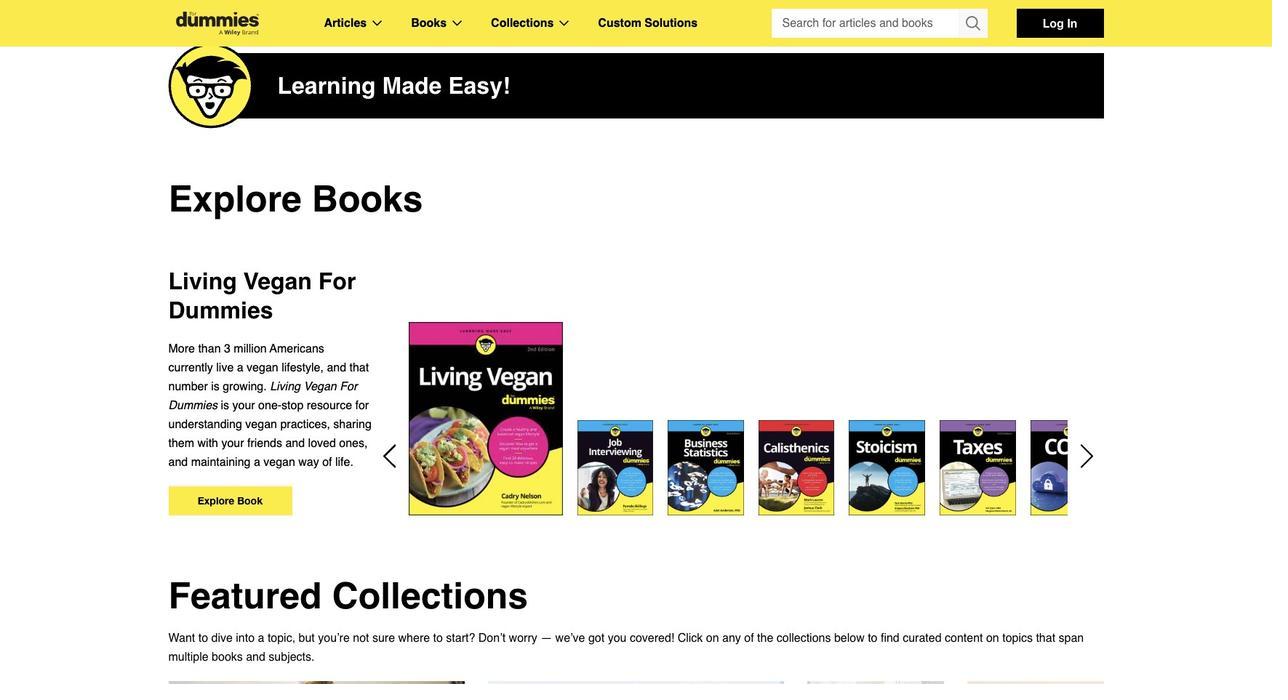 Task type: describe. For each thing, give the bounding box(es) containing it.
subjects.
[[269, 651, 315, 664]]

log in link
[[1016, 9, 1104, 38]]

custom solutions
[[598, 17, 698, 30]]

growing.
[[223, 380, 267, 394]]

span
[[1059, 632, 1084, 645]]

0 vertical spatial books
[[411, 17, 447, 30]]

and down them
[[168, 456, 188, 469]]

1 vertical spatial vegan
[[245, 418, 277, 431]]

don't
[[478, 632, 506, 645]]

life.
[[335, 456, 353, 469]]

1 dummies from the top
[[168, 297, 273, 324]]

—
[[541, 632, 552, 645]]

but
[[299, 632, 315, 645]]

way
[[298, 456, 319, 469]]

1 to from the left
[[198, 632, 208, 645]]

custom solutions link
[[598, 14, 698, 33]]

cookie consent banner dialog
[[0, 632, 1272, 684]]

is inside 'is your one-stop resource for understanding vegan practices, sharing them with your friends and loved ones, and maintaining a vegan way of life.'
[[221, 399, 229, 412]]

start?
[[446, 632, 475, 645]]

is inside more than 3 million americans currently live a vegan lifestyle, and that number is growing.
[[211, 380, 219, 394]]

more than 3 million americans currently live a vegan lifestyle, and that number is growing.
[[168, 343, 369, 394]]

0 vertical spatial collections
[[491, 17, 554, 30]]

1 vertical spatial collections
[[332, 575, 528, 617]]

a inside 'is your one-stop resource for understanding vegan practices, sharing them with your friends and loved ones, and maintaining a vegan way of life.'
[[254, 456, 260, 469]]

articles
[[324, 17, 367, 30]]

a inside more than 3 million americans currently live a vegan lifestyle, and that number is growing.
[[237, 362, 243, 375]]

for
[[355, 399, 369, 412]]

book
[[237, 495, 263, 507]]

open book categories image
[[453, 20, 462, 26]]

featured collections
[[168, 575, 528, 617]]

sure
[[372, 632, 395, 645]]

Search for articles and books text field
[[771, 9, 960, 38]]

learning
[[277, 72, 376, 99]]

3 to from the left
[[868, 632, 878, 645]]

live
[[216, 362, 234, 375]]

them
[[168, 437, 194, 450]]

2 dummies from the top
[[168, 399, 218, 412]]

explore for explore book
[[198, 495, 234, 507]]

stop
[[282, 399, 304, 412]]

you
[[608, 632, 627, 645]]

explore book
[[198, 495, 263, 507]]

want to dive into a topic, but you're not sure where to start? don't worry — we've got you covered! click on any of the collections below to find curated content on topics that span multiple books and subjects.
[[168, 632, 1084, 664]]

that inside want to dive into a topic, but you're not sure where to start? don't worry — we've got you covered! click on any of the collections below to find curated content on topics that span multiple books and subjects.
[[1036, 632, 1055, 645]]

1 vertical spatial books
[[312, 177, 423, 220]]

explore books
[[168, 177, 423, 220]]

1 vertical spatial for
[[340, 380, 357, 394]]

and down practices,
[[285, 437, 305, 450]]

any
[[722, 632, 741, 645]]

2 to from the left
[[433, 632, 443, 645]]

want
[[168, 632, 195, 645]]

custom
[[598, 17, 641, 30]]

topic,
[[268, 632, 295, 645]]

2 living vegan for dummies from the top
[[168, 380, 357, 412]]

practices,
[[280, 418, 330, 431]]

and inside want to dive into a topic, but you're not sure where to start? don't worry — we've got you covered! click on any of the collections below to find curated content on topics that span multiple books and subjects.
[[246, 651, 265, 664]]

lifestyle,
[[282, 362, 324, 375]]

than
[[198, 343, 221, 356]]

featured
[[168, 575, 322, 617]]



Task type: locate. For each thing, give the bounding box(es) containing it.
3
[[224, 343, 230, 356]]

of
[[322, 456, 332, 469], [744, 632, 754, 645]]

open article categories image
[[373, 20, 382, 26]]

1 vertical spatial dummies
[[168, 399, 218, 412]]

explore for explore books
[[168, 177, 302, 220]]

2 on from the left
[[986, 632, 999, 645]]

0 horizontal spatial to
[[198, 632, 208, 645]]

1 horizontal spatial on
[[986, 632, 999, 645]]

0 vertical spatial vegan
[[247, 362, 278, 375]]

1 on from the left
[[706, 632, 719, 645]]

books
[[212, 651, 243, 664]]

log
[[1043, 16, 1064, 30]]

of left life.
[[322, 456, 332, 469]]

dive
[[211, 632, 233, 645]]

not
[[353, 632, 369, 645]]

logo image
[[168, 11, 266, 35]]

vegan down friends
[[263, 456, 295, 469]]

and
[[327, 362, 346, 375], [285, 437, 305, 450], [168, 456, 188, 469], [246, 651, 265, 664]]

1 horizontal spatial is
[[221, 399, 229, 412]]

1 horizontal spatial to
[[433, 632, 443, 645]]

of left the
[[744, 632, 754, 645]]

0 horizontal spatial that
[[350, 362, 369, 375]]

with
[[197, 437, 218, 450]]

2 vertical spatial a
[[258, 632, 264, 645]]

is
[[211, 380, 219, 394], [221, 399, 229, 412]]

number
[[168, 380, 208, 394]]

1 vertical spatial of
[[744, 632, 754, 645]]

we've
[[555, 632, 585, 645]]

is up understanding
[[221, 399, 229, 412]]

1 vertical spatial living
[[270, 380, 300, 394]]

dummies up '3'
[[168, 297, 273, 324]]

1 vertical spatial is
[[221, 399, 229, 412]]

log in
[[1043, 16, 1077, 30]]

0 vertical spatial vegan
[[243, 268, 312, 295]]

a right into
[[258, 632, 264, 645]]

collections
[[491, 17, 554, 30], [332, 575, 528, 617]]

on
[[706, 632, 719, 645], [986, 632, 999, 645]]

your down "growing."
[[232, 399, 255, 412]]

living up "than"
[[168, 268, 237, 295]]

1 vertical spatial that
[[1036, 632, 1055, 645]]

2 horizontal spatial to
[[868, 632, 878, 645]]

a down friends
[[254, 456, 260, 469]]

to
[[198, 632, 208, 645], [433, 632, 443, 645], [868, 632, 878, 645]]

open collections list image
[[560, 20, 569, 26]]

find
[[881, 632, 900, 645]]

1 vertical spatial explore
[[198, 495, 234, 507]]

vegan
[[247, 362, 278, 375], [245, 418, 277, 431], [263, 456, 295, 469]]

books
[[411, 17, 447, 30], [312, 177, 423, 220]]

1 living vegan for dummies from the top
[[168, 268, 356, 324]]

0 horizontal spatial on
[[706, 632, 719, 645]]

vegan inside more than 3 million americans currently live a vegan lifestyle, and that number is growing.
[[247, 362, 278, 375]]

easy!
[[448, 72, 510, 99]]

0 horizontal spatial of
[[322, 456, 332, 469]]

is your one-stop resource for understanding vegan practices, sharing them with your friends and loved ones, and maintaining a vegan way of life.
[[168, 399, 372, 469]]

on left any
[[706, 632, 719, 645]]

ones,
[[339, 437, 368, 450]]

0 horizontal spatial living
[[168, 268, 237, 295]]

a
[[237, 362, 243, 375], [254, 456, 260, 469], [258, 632, 264, 645]]

multiple
[[168, 651, 208, 664]]

0 vertical spatial explore
[[168, 177, 302, 220]]

for
[[318, 268, 356, 295], [340, 380, 357, 394]]

and inside more than 3 million americans currently live a vegan lifestyle, and that number is growing.
[[327, 362, 346, 375]]

the
[[757, 632, 773, 645]]

is down live
[[211, 380, 219, 394]]

covered!
[[630, 632, 674, 645]]

click
[[678, 632, 703, 645]]

to left dive
[[198, 632, 208, 645]]

explore
[[168, 177, 302, 220], [198, 495, 234, 507]]

you're
[[318, 632, 350, 645]]

understanding
[[168, 418, 242, 431]]

of inside want to dive into a topic, but you're not sure where to start? don't worry — we've got you covered! click on any of the collections below to find curated content on topics that span multiple books and subjects.
[[744, 632, 754, 645]]

living vegan for dummies
[[168, 268, 356, 324], [168, 380, 357, 412]]

into
[[236, 632, 255, 645]]

content
[[945, 632, 983, 645]]

more
[[168, 343, 195, 356]]

friends
[[247, 437, 282, 450]]

that
[[350, 362, 369, 375], [1036, 632, 1055, 645]]

explore book link
[[168, 487, 292, 516]]

0 vertical spatial for
[[318, 268, 356, 295]]

million
[[234, 343, 267, 356]]

to left "start?"
[[433, 632, 443, 645]]

in
[[1067, 16, 1077, 30]]

collections up where
[[332, 575, 528, 617]]

1 horizontal spatial of
[[744, 632, 754, 645]]

vegan up friends
[[245, 418, 277, 431]]

currently
[[168, 362, 213, 375]]

0 vertical spatial a
[[237, 362, 243, 375]]

vegan up americans
[[243, 268, 312, 295]]

dummies
[[168, 297, 273, 324], [168, 399, 218, 412]]

vegan up resource at the bottom of page
[[304, 380, 337, 394]]

living up stop
[[270, 380, 300, 394]]

0 vertical spatial living vegan for dummies
[[168, 268, 356, 324]]

living
[[168, 268, 237, 295], [270, 380, 300, 394]]

learning made easy!
[[277, 72, 510, 99]]

that inside more than 3 million americans currently live a vegan lifestyle, and that number is growing.
[[350, 362, 369, 375]]

worry
[[509, 632, 537, 645]]

1 vertical spatial your
[[221, 437, 244, 450]]

your
[[232, 399, 255, 412], [221, 437, 244, 450]]

loved
[[308, 437, 336, 450]]

on left topics on the bottom right of page
[[986, 632, 999, 645]]

0 horizontal spatial is
[[211, 380, 219, 394]]

maintaining
[[191, 456, 251, 469]]

of inside 'is your one-stop resource for understanding vegan practices, sharing them with your friends and loved ones, and maintaining a vegan way of life.'
[[322, 456, 332, 469]]

group
[[771, 9, 987, 38]]

vegan
[[243, 268, 312, 295], [304, 380, 337, 394]]

1 vertical spatial living vegan for dummies
[[168, 380, 357, 412]]

resource
[[307, 399, 352, 412]]

1 vertical spatial a
[[254, 456, 260, 469]]

your up maintaining
[[221, 437, 244, 450]]

1 horizontal spatial that
[[1036, 632, 1055, 645]]

1 vertical spatial vegan
[[304, 380, 337, 394]]

where
[[398, 632, 430, 645]]

sharing
[[333, 418, 372, 431]]

2 vertical spatial vegan
[[263, 456, 295, 469]]

made
[[382, 72, 442, 99]]

below
[[834, 632, 865, 645]]

vegan down million
[[247, 362, 278, 375]]

to left find
[[868, 632, 878, 645]]

and down into
[[246, 651, 265, 664]]

and right lifestyle,
[[327, 362, 346, 375]]

got
[[588, 632, 605, 645]]

0 vertical spatial of
[[322, 456, 332, 469]]

dummies down number
[[168, 399, 218, 412]]

that left span
[[1036, 632, 1055, 645]]

collections
[[777, 632, 831, 645]]

0 vertical spatial dummies
[[168, 297, 273, 324]]

1 horizontal spatial living
[[270, 380, 300, 394]]

that up for
[[350, 362, 369, 375]]

collections left open collections list image
[[491, 17, 554, 30]]

0 vertical spatial living
[[168, 268, 237, 295]]

americans
[[270, 343, 324, 356]]

curated
[[903, 632, 942, 645]]

a inside want to dive into a topic, but you're not sure where to start? don't worry — we've got you covered! click on any of the collections below to find curated content on topics that span multiple books and subjects.
[[258, 632, 264, 645]]

0 vertical spatial your
[[232, 399, 255, 412]]

0 vertical spatial is
[[211, 380, 219, 394]]

0 vertical spatial that
[[350, 362, 369, 375]]

solutions
[[645, 17, 698, 30]]

topics
[[1002, 632, 1033, 645]]

a right live
[[237, 362, 243, 375]]

one-
[[258, 399, 282, 412]]



Task type: vqa. For each thing, say whether or not it's contained in the screenshot.
the bottommost virtual
no



